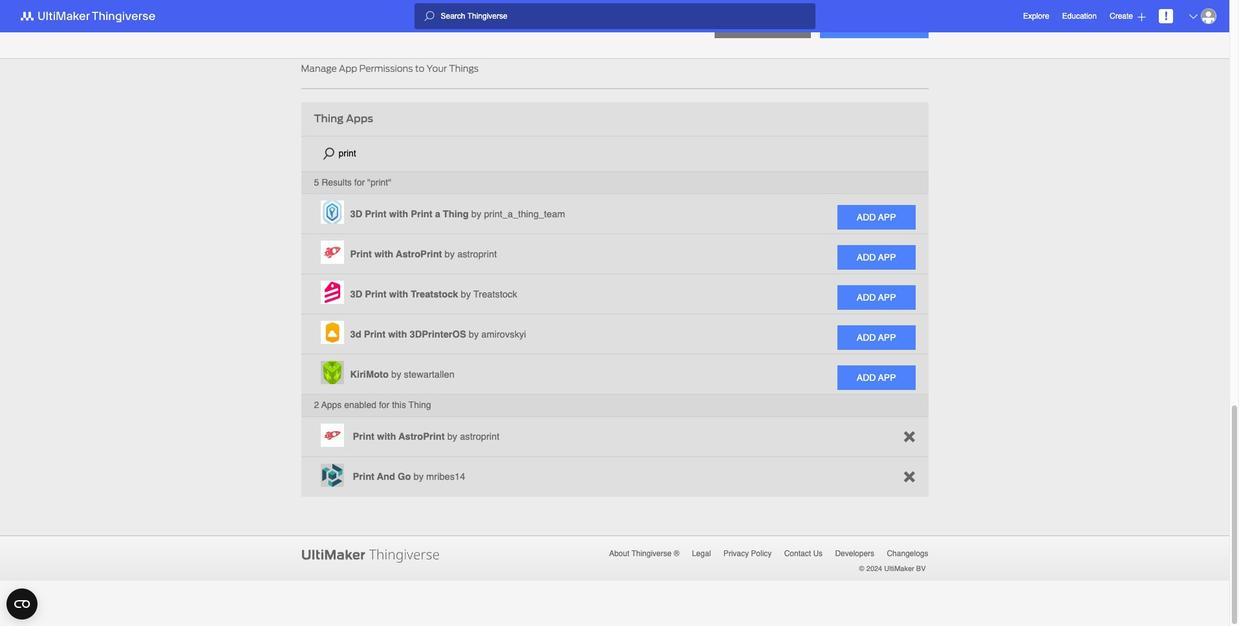 Task type: describe. For each thing, give the bounding box(es) containing it.
©
[[860, 565, 865, 573]]

by right go
[[414, 472, 424, 482]]

ultimaker logo image
[[301, 547, 443, 563]]

2 add from the top
[[857, 252, 876, 263]]

view
[[769, 20, 792, 30]]

permissions
[[359, 63, 413, 74]]

"
[[367, 177, 371, 187]]

0 vertical spatial astroprint
[[396, 249, 442, 259]]

results
[[322, 177, 352, 187]]

privacy
[[724, 549, 749, 558]]

app for print
[[879, 212, 896, 222]]

apps for thing apps
[[346, 111, 373, 126]]

add app for treatstock
[[857, 292, 896, 303]]

3d print with treatstock by treatstock
[[350, 289, 517, 299]]

2 add app from the top
[[857, 252, 896, 263]]

enabled
[[344, 400, 377, 410]]

Search Thingiverse text field
[[434, 11, 816, 21]]

app for treatstock
[[879, 292, 896, 303]]

with up 3d print with treatstock by treatstock
[[375, 249, 394, 259]]

1 treatstock from the left
[[411, 289, 458, 299]]

privacy policy
[[724, 549, 772, 558]]

publish
[[840, 20, 879, 30]]

2
[[314, 400, 319, 410]]

makerbot logo image
[[13, 8, 171, 24]]

add for treatstock
[[857, 292, 876, 303]]

to
[[415, 63, 425, 74]]

add app button for amirovskyi
[[838, 325, 916, 350]]

privacy policy link
[[724, 547, 772, 560]]

3d print with 3dprinteros by amirovskyi
[[350, 329, 526, 340]]

3d for 3d print with print a thing by print_a_thing_team
[[350, 209, 362, 219]]

us
[[814, 549, 823, 558]]

add app button for treatstock
[[838, 285, 916, 310]]

apps for thing apps manage app permissions to your things
[[358, 41, 406, 63]]

creating a new thing
[[301, 11, 505, 34]]

2 apps enabled for this thing
[[314, 400, 431, 410]]

by up mribes14 on the bottom of the page
[[447, 432, 458, 442]]

app for by
[[879, 252, 896, 263]]

creating
[[301, 11, 388, 34]]

amirovskyi
[[482, 329, 526, 340]]

1 vertical spatial a
[[435, 209, 440, 219]]

print_a_thing_team
[[484, 209, 565, 219]]

print and go by mribes14
[[353, 472, 465, 482]]

kirimoto
[[350, 369, 389, 380]]

save & view
[[734, 20, 792, 30]]

education
[[1063, 12, 1097, 21]]

3d for 3d print with treatstock by treatstock
[[350, 289, 362, 299]]

thing inside button
[[881, 20, 909, 30]]

thing inside 'thing apps manage app permissions to your things'
[[301, 41, 355, 63]]

kirimoto by stewartallen
[[350, 369, 455, 380]]

! link
[[1159, 9, 1174, 23]]

cancel link
[[675, 21, 709, 30]]

manage
[[301, 63, 337, 74]]

add for amirovskyi
[[857, 332, 876, 343]]

by right kirimoto
[[391, 369, 401, 380]]

app for 3dprinteros
[[879, 332, 896, 343]]

create
[[1110, 11, 1134, 20]]

add app for amirovskyi
[[857, 332, 896, 343]]

5
[[314, 177, 319, 187]]

3d
[[350, 329, 361, 340]]

5 results for " print"
[[314, 177, 392, 187]]

with down this
[[377, 432, 396, 442]]

new
[[407, 11, 448, 34]]

0 vertical spatial astroprint
[[458, 249, 497, 259]]

thingiverse
[[632, 549, 672, 558]]



Task type: locate. For each thing, give the bounding box(es) containing it.
for
[[354, 177, 365, 187], [379, 400, 390, 410]]

app
[[339, 63, 357, 74], [879, 212, 896, 222], [879, 252, 896, 263], [879, 292, 896, 303], [879, 332, 896, 343], [879, 373, 896, 383]]

go
[[398, 472, 411, 482]]

3d down 5 results for " print"
[[350, 209, 362, 219]]

for left this
[[379, 400, 390, 410]]

policy
[[751, 549, 772, 558]]

publish thing
[[840, 20, 909, 30]]

developers link
[[836, 547, 875, 560]]

2 treatstock from the left
[[474, 289, 517, 299]]

3d print with print a thing by print_a_thing_team
[[350, 209, 565, 219]]

your
[[427, 63, 447, 74]]

by down the 3d print with print a thing by print_a_thing_team
[[445, 249, 455, 259]]

with for print
[[389, 209, 408, 219]]

3 add app from the top
[[857, 292, 896, 303]]

print
[[365, 209, 387, 219], [411, 209, 433, 219], [350, 249, 372, 259], [365, 289, 387, 299], [364, 329, 386, 340], [353, 432, 375, 442], [353, 472, 375, 482]]

3 add from the top
[[857, 292, 876, 303]]

cancel
[[675, 21, 709, 30]]

a
[[392, 11, 404, 34], [435, 209, 440, 219]]

education link
[[1063, 10, 1097, 23]]

by
[[472, 209, 482, 219], [445, 249, 455, 259], [461, 289, 471, 299], [469, 329, 479, 340], [391, 369, 401, 380], [447, 432, 458, 442], [414, 472, 424, 482]]

2 vertical spatial apps
[[321, 400, 342, 410]]

1 vertical spatial 3d
[[350, 289, 362, 299]]

for left " at the top left of the page
[[354, 177, 365, 187]]

apps down creating a new thing
[[358, 41, 406, 63]]

0 vertical spatial 3d
[[350, 209, 362, 219]]

save
[[734, 20, 758, 30]]

by left amirovskyi in the left of the page
[[469, 329, 479, 340]]

2 add app button from the top
[[838, 245, 916, 270]]

add for thing
[[857, 212, 876, 222]]

contact us
[[785, 549, 823, 558]]

create button
[[1110, 5, 1146, 27]]

things
[[449, 63, 479, 74]]

1 horizontal spatial for
[[379, 400, 390, 410]]

0 horizontal spatial for
[[354, 177, 365, 187]]

treatstock up amirovskyi in the left of the page
[[474, 289, 517, 299]]

avatar image
[[1201, 8, 1217, 24]]

contact us link
[[785, 547, 823, 560]]

5 add app from the top
[[857, 373, 896, 383]]

3d
[[350, 209, 362, 219], [350, 289, 362, 299]]

ultimaker bv link
[[885, 565, 926, 574]]

ultimaker
[[885, 565, 915, 573]]

with
[[389, 209, 408, 219], [375, 249, 394, 259], [389, 289, 408, 299], [388, 329, 407, 340], [377, 432, 396, 442]]

add app for thing
[[857, 212, 896, 222]]

astroprint
[[458, 249, 497, 259], [460, 432, 500, 442]]

apps for 2 apps enabled for this thing
[[321, 400, 342, 410]]

astroprint up 3d print with treatstock by treatstock
[[396, 249, 442, 259]]

apps down permissions
[[346, 111, 373, 126]]

1 3d from the top
[[350, 209, 362, 219]]

explore button
[[1023, 5, 1050, 27]]

1 horizontal spatial treatstock
[[474, 289, 517, 299]]

mribes14
[[426, 472, 465, 482]]

5 add from the top
[[857, 373, 876, 383]]

and
[[377, 472, 395, 482]]

1 vertical spatial astroprint
[[399, 432, 445, 442]]

with for 3dprinteros
[[388, 329, 407, 340]]

plusicon image
[[1138, 13, 1146, 21]]

add app button for thing
[[838, 205, 916, 230]]

about thingiverse ® link
[[609, 547, 680, 560]]

legal link
[[692, 547, 711, 560]]

3dprinteros
[[410, 329, 466, 340]]

2 3d from the top
[[350, 289, 362, 299]]

by left print_a_thing_team
[[472, 209, 482, 219]]

this
[[392, 400, 406, 410]]

5 add app button from the top
[[838, 365, 916, 390]]

apps inside 'thing apps manage app permissions to your things'
[[358, 41, 406, 63]]

changelogs © 2024 ultimaker bv
[[860, 549, 929, 573]]

legal
[[692, 549, 711, 558]]

about
[[609, 549, 630, 558]]

app inside 'thing apps manage app permissions to your things'
[[339, 63, 357, 74]]

2024
[[867, 565, 883, 573]]

treatstock up 3dprinteros
[[411, 289, 458, 299]]

open widget image
[[6, 589, 38, 620]]

0 vertical spatial apps
[[358, 41, 406, 63]]

apps
[[358, 41, 406, 63], [346, 111, 373, 126], [321, 400, 342, 410]]

add app
[[857, 212, 896, 222], [857, 252, 896, 263], [857, 292, 896, 303], [857, 332, 896, 343], [857, 373, 896, 383]]

contact
[[785, 549, 811, 558]]

thing apps
[[314, 111, 373, 126]]

save & view button
[[715, 13, 812, 38]]

1 add from the top
[[857, 212, 876, 222]]

1 vertical spatial astroprint
[[460, 432, 500, 442]]

add
[[857, 212, 876, 222], [857, 252, 876, 263], [857, 292, 876, 303], [857, 332, 876, 343], [857, 373, 876, 383]]

developers
[[836, 549, 875, 558]]

0 vertical spatial a
[[392, 11, 404, 34]]

add app button
[[838, 205, 916, 230], [838, 245, 916, 270], [838, 285, 916, 310], [838, 325, 916, 350], [838, 365, 916, 390]]

4 add app from the top
[[857, 332, 896, 343]]

Search for Apps text field
[[314, 142, 506, 165]]

with left 3dprinteros
[[388, 329, 407, 340]]

&
[[760, 20, 766, 30]]

print with astroprint by astroprint down this
[[353, 432, 500, 442]]

thing
[[451, 11, 505, 34], [881, 20, 909, 30], [301, 41, 355, 63], [314, 111, 344, 126], [443, 209, 469, 219], [409, 400, 431, 410]]

0 horizontal spatial a
[[392, 11, 404, 34]]

1 horizontal spatial a
[[435, 209, 440, 219]]

4 add app button from the top
[[838, 325, 916, 350]]

about thingiverse ®
[[609, 549, 680, 558]]

astroprint down this
[[399, 432, 445, 442]]

changelogs
[[887, 549, 929, 558]]

stewartallen
[[404, 369, 455, 380]]

0 horizontal spatial treatstock
[[411, 289, 458, 299]]

astroprint down the 3d print with print a thing by print_a_thing_team
[[458, 249, 497, 259]]

print with astroprint by astroprint
[[350, 249, 497, 259], [353, 432, 500, 442]]

with down print"
[[389, 209, 408, 219]]

0 vertical spatial for
[[354, 177, 365, 187]]

astroprint
[[396, 249, 442, 259], [399, 432, 445, 442]]

thing apps manage app permissions to your things
[[301, 41, 479, 74]]

!
[[1165, 9, 1168, 23]]

publish thing button
[[821, 13, 929, 38]]

with for treatstock
[[389, 289, 408, 299]]

astroprint up mribes14 on the bottom of the page
[[460, 432, 500, 442]]

print"
[[371, 177, 392, 187]]

1 add app from the top
[[857, 212, 896, 222]]

explore
[[1023, 11, 1050, 20]]

1 vertical spatial apps
[[346, 111, 373, 126]]

search control image
[[424, 11, 434, 21]]

1 add app button from the top
[[838, 205, 916, 230]]

1 vertical spatial print with astroprint by astroprint
[[353, 432, 500, 442]]

with up 3d print with 3dprinteros by amirovskyi
[[389, 289, 408, 299]]

®
[[674, 549, 680, 558]]

0 vertical spatial print with astroprint by astroprint
[[350, 249, 497, 259]]

bv
[[917, 565, 926, 573]]

treatstock
[[411, 289, 458, 299], [474, 289, 517, 299]]

3 add app button from the top
[[838, 285, 916, 310]]

changelogs link
[[887, 547, 929, 560]]

3d up 3d
[[350, 289, 362, 299]]

by up 3d print with 3dprinteros by amirovskyi
[[461, 289, 471, 299]]

print with astroprint by astroprint up 3d print with treatstock by treatstock
[[350, 249, 497, 259]]

apps right 2
[[321, 400, 342, 410]]

1 vertical spatial for
[[379, 400, 390, 410]]

4 add from the top
[[857, 332, 876, 343]]



Task type: vqa. For each thing, say whether or not it's contained in the screenshot.
Add App
yes



